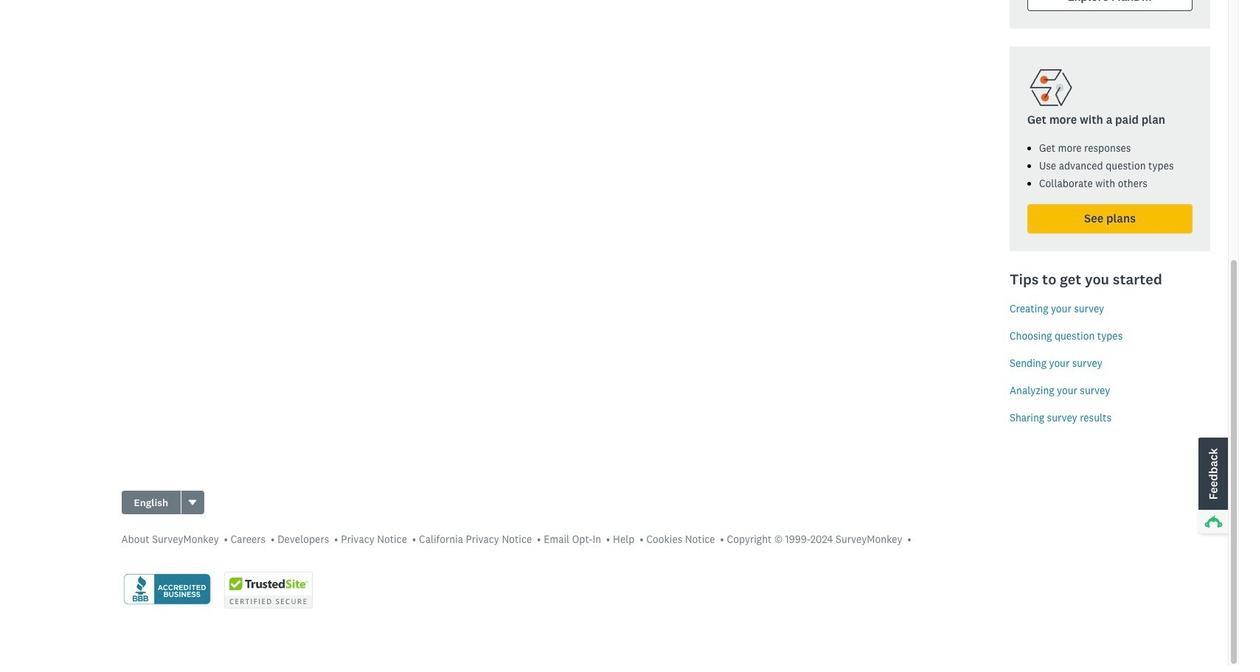 Task type: describe. For each thing, give the bounding box(es) containing it.
response based pricing icon image
[[1027, 64, 1075, 111]]

trustedsite helps keep you safe from identity theft, credit card fraud, spyware, spam, viruses and online scams image
[[224, 572, 312, 609]]



Task type: locate. For each thing, give the bounding box(es) containing it.
language dropdown image
[[187, 498, 198, 508]]

group
[[121, 491, 204, 515]]

language dropdown image
[[189, 500, 197, 506]]

click to verify bbb accreditation and to see a bbb report. image
[[121, 573, 212, 608]]



Task type: vqa. For each thing, say whether or not it's contained in the screenshot.
group on the left bottom
yes



